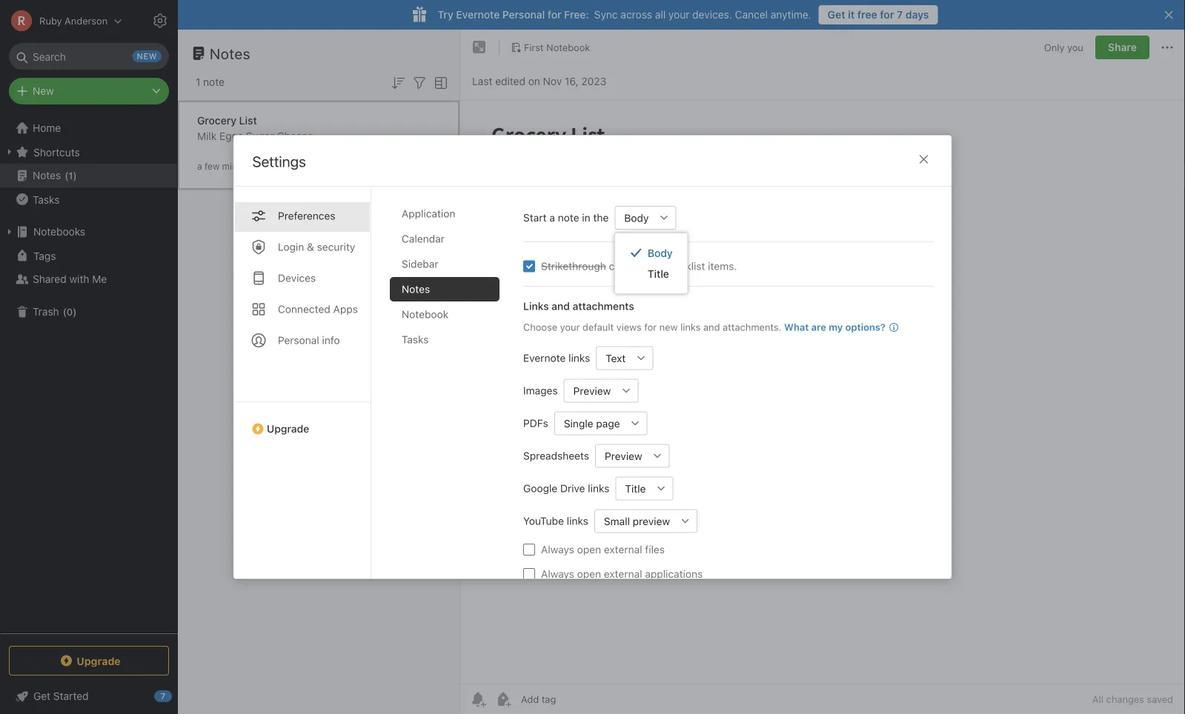 Task type: describe. For each thing, give the bounding box(es) containing it.
application tab
[[389, 202, 499, 226]]

share
[[1108, 41, 1137, 53]]

all
[[655, 9, 666, 21]]

( for trash
[[63, 306, 67, 317]]

title button
[[615, 477, 649, 501]]

1 horizontal spatial for
[[644, 322, 656, 333]]

my
[[828, 322, 842, 333]]

youtube links
[[523, 515, 588, 527]]

single page button
[[554, 412, 623, 435]]

body inside dropdown list "menu"
[[648, 247, 673, 259]]

nov
[[543, 75, 562, 87]]

16,
[[565, 75, 579, 87]]

get
[[828, 9, 845, 21]]

notes inside tab
[[401, 283, 430, 295]]

Note Editor text field
[[460, 101, 1185, 684]]

free:
[[564, 9, 589, 21]]

links and attachments
[[523, 300, 634, 312]]

0 horizontal spatial note
[[203, 76, 225, 88]]

body button
[[614, 206, 652, 230]]

sync
[[594, 9, 618, 21]]

first notebook
[[524, 42, 590, 53]]

close image
[[915, 150, 933, 168]]

only
[[1044, 42, 1065, 53]]

evernote links
[[523, 352, 590, 364]]

calendar
[[401, 233, 444, 245]]

Search text field
[[19, 43, 159, 70]]

always open external files
[[541, 544, 664, 556]]

notes ( 1 )
[[33, 169, 77, 182]]

tree containing home
[[0, 116, 178, 633]]

body link
[[615, 242, 688, 263]]

checklist
[[662, 260, 705, 272]]

apps
[[333, 303, 358, 315]]

the
[[593, 212, 608, 224]]

only you
[[1044, 42, 1084, 53]]

links
[[523, 300, 549, 312]]

minutes
[[222, 161, 255, 172]]

a few minutes ago
[[197, 161, 273, 172]]

list
[[239, 115, 257, 127]]

on
[[528, 75, 540, 87]]

tab list for application
[[234, 187, 371, 579]]

completed
[[609, 260, 659, 272]]

google
[[523, 483, 557, 495]]

views
[[616, 322, 641, 333]]

body inside button
[[624, 212, 648, 224]]

home
[[33, 122, 61, 134]]

1 vertical spatial your
[[560, 322, 580, 333]]

links down drive
[[566, 515, 588, 527]]

choose
[[523, 322, 557, 333]]

text button
[[596, 346, 629, 370]]

7
[[897, 9, 903, 21]]

drive
[[560, 483, 585, 495]]

Choose default view option for Google Drive links field
[[615, 477, 673, 501]]

me
[[92, 273, 107, 285]]

get it free for 7 days
[[828, 9, 929, 21]]

applications
[[645, 568, 702, 580]]

new button
[[9, 78, 169, 105]]

shortcuts
[[33, 146, 80, 158]]

0 horizontal spatial notes
[[33, 169, 61, 182]]

tags button
[[0, 244, 177, 268]]

shared with me link
[[0, 268, 177, 291]]

default
[[582, 322, 613, 333]]

Choose default view option for PDFs field
[[554, 412, 647, 435]]

strikethrough completed checklist items.
[[541, 260, 737, 272]]

preferences
[[278, 210, 335, 222]]

calendar tab
[[389, 227, 499, 251]]

all
[[1092, 694, 1104, 705]]

Choose default view option for Images field
[[563, 379, 638, 403]]

connected
[[278, 303, 330, 315]]

0
[[67, 306, 73, 317]]

files
[[645, 544, 664, 556]]

single page
[[564, 417, 620, 430]]

notebooks link
[[0, 220, 177, 244]]

milk
[[197, 130, 217, 142]]

eggs
[[219, 130, 243, 142]]

title link
[[615, 263, 688, 285]]

first notebook button
[[505, 37, 595, 58]]

start
[[523, 212, 546, 224]]

choose your default views for new links and attachments.
[[523, 322, 781, 333]]

Select422 checkbox
[[523, 261, 535, 272]]

strikethrough
[[541, 260, 606, 272]]

notes tab
[[389, 277, 499, 302]]

2023
[[581, 75, 606, 87]]

changes
[[1106, 694, 1144, 705]]

are
[[811, 322, 826, 333]]

tab list for start a note in the
[[389, 202, 511, 579]]

free
[[857, 9, 877, 21]]

cheese
[[277, 130, 313, 142]]

edited
[[495, 75, 525, 87]]

Choose default view option for Evernote links field
[[596, 346, 653, 370]]

tasks tab
[[389, 328, 499, 352]]

1 horizontal spatial a
[[549, 212, 555, 224]]

spreadsheets
[[523, 450, 589, 462]]

pdfs
[[523, 417, 548, 430]]

tasks inside tab
[[401, 334, 428, 346]]

links right new at the top of the page
[[680, 322, 700, 333]]

devices.
[[692, 9, 732, 21]]

what
[[784, 322, 808, 333]]

devices
[[278, 272, 316, 284]]

1 horizontal spatial personal
[[502, 9, 545, 21]]

youtube
[[523, 515, 564, 527]]

images
[[523, 385, 557, 397]]

text
[[605, 352, 625, 364]]

personal info
[[278, 334, 340, 346]]



Task type: locate. For each thing, give the bounding box(es) containing it.
tasks button
[[0, 188, 177, 211]]

preview
[[632, 515, 670, 528]]

tasks down notebook tab on the left top of page
[[401, 334, 428, 346]]

notebook down free:
[[546, 42, 590, 53]]

Always open external files checkbox
[[523, 544, 535, 556]]

your right all
[[668, 9, 690, 21]]

0 vertical spatial preview button
[[563, 379, 614, 403]]

2 horizontal spatial for
[[880, 9, 894, 21]]

1 inside note list element
[[196, 76, 200, 88]]

tasks down notes ( 1 )
[[33, 193, 60, 205]]

preview for spreadsheets
[[604, 450, 642, 462]]

preview button up 'title' button
[[595, 444, 646, 468]]

sugar
[[246, 130, 274, 142]]

2 always from the top
[[541, 568, 574, 580]]

grocery
[[197, 115, 236, 127]]

tab list containing preferences
[[234, 187, 371, 579]]

title inside dropdown list "menu"
[[648, 268, 669, 280]]

0 vertical spatial personal
[[502, 9, 545, 21]]

links left "text" button
[[568, 352, 590, 364]]

0 vertical spatial body
[[624, 212, 648, 224]]

1 vertical spatial (
[[63, 306, 67, 317]]

note up grocery
[[203, 76, 225, 88]]

1 up grocery
[[196, 76, 200, 88]]

always
[[541, 544, 574, 556], [541, 568, 574, 580]]

few
[[205, 161, 220, 172]]

0 vertical spatial your
[[668, 9, 690, 21]]

0 horizontal spatial and
[[551, 300, 569, 312]]

1 vertical spatial a
[[549, 212, 555, 224]]

trash
[[33, 306, 59, 318]]

0 horizontal spatial 1
[[68, 170, 73, 181]]

always for always open external applications
[[541, 568, 574, 580]]

notes up 1 note on the left of page
[[210, 44, 251, 62]]

and right links
[[551, 300, 569, 312]]

single
[[564, 417, 593, 430]]

upgrade button
[[234, 402, 370, 441], [9, 646, 169, 676]]

1 horizontal spatial note
[[557, 212, 579, 224]]

0 vertical spatial always
[[541, 544, 574, 556]]

upgrade inside 'tab list'
[[266, 423, 309, 435]]

notebook
[[546, 42, 590, 53], [401, 308, 448, 321]]

Choose default view option for Spreadsheets field
[[595, 444, 669, 468]]

connected apps
[[278, 303, 358, 315]]

0 vertical spatial )
[[73, 170, 77, 181]]

shared
[[33, 273, 66, 285]]

1 open from the top
[[577, 544, 601, 556]]

days
[[906, 9, 929, 21]]

expand notebooks image
[[4, 226, 16, 238]]

1 vertical spatial )
[[73, 306, 77, 317]]

notes
[[210, 44, 251, 62], [33, 169, 61, 182], [401, 283, 430, 295]]

1 vertical spatial evernote
[[523, 352, 565, 364]]

small preview button
[[594, 510, 673, 533]]

personal down "connected" at the top of the page
[[278, 334, 319, 346]]

None search field
[[19, 43, 159, 70]]

0 vertical spatial upgrade
[[266, 423, 309, 435]]

sidebar
[[401, 258, 438, 270]]

0 vertical spatial title
[[648, 268, 669, 280]]

attachments
[[572, 300, 634, 312]]

1 vertical spatial upgrade
[[77, 655, 121, 667]]

preview up the single page
[[573, 385, 611, 397]]

a inside note list element
[[197, 161, 202, 172]]

1 down the shortcuts
[[68, 170, 73, 181]]

evernote right the try
[[456, 9, 500, 21]]

) inside trash ( 0 )
[[73, 306, 77, 317]]

add a reminder image
[[469, 691, 487, 709]]

upgrade button inside 'tab list'
[[234, 402, 370, 441]]

0 vertical spatial external
[[604, 544, 642, 556]]

0 vertical spatial preview
[[573, 385, 611, 397]]

0 vertical spatial and
[[551, 300, 569, 312]]

2 external from the top
[[604, 568, 642, 580]]

notebook inside notebook tab
[[401, 308, 448, 321]]

1 always from the top
[[541, 544, 574, 556]]

new
[[659, 322, 677, 333]]

2 vertical spatial notes
[[401, 283, 430, 295]]

google drive links
[[523, 483, 609, 495]]

always open external applications
[[541, 568, 702, 580]]

tasks
[[33, 193, 60, 205], [401, 334, 428, 346]]

note window element
[[460, 30, 1185, 714]]

a right start
[[549, 212, 555, 224]]

Always open external applications checkbox
[[523, 568, 535, 580]]

1 vertical spatial upgrade button
[[9, 646, 169, 676]]

share button
[[1095, 36, 1150, 59]]

1 horizontal spatial and
[[703, 322, 720, 333]]

preview for images
[[573, 385, 611, 397]]

it
[[848, 9, 855, 21]]

1 vertical spatial title
[[625, 483, 645, 495]]

tags
[[33, 250, 56, 262]]

1 external from the top
[[604, 544, 642, 556]]

1 vertical spatial personal
[[278, 334, 319, 346]]

open down always open external files
[[577, 568, 601, 580]]

1 vertical spatial always
[[541, 568, 574, 580]]

notebook inside first notebook button
[[546, 42, 590, 53]]

external for applications
[[604, 568, 642, 580]]

across
[[621, 9, 652, 21]]

with
[[69, 273, 89, 285]]

body up title link
[[648, 247, 673, 259]]

1 horizontal spatial notebook
[[546, 42, 590, 53]]

open up always open external applications
[[577, 544, 601, 556]]

1 inside notes ( 1 )
[[68, 170, 73, 181]]

( for notes
[[65, 170, 68, 181]]

settings
[[252, 153, 306, 170]]

and left attachments.
[[703, 322, 720, 333]]

) inside notes ( 1 )
[[73, 170, 77, 181]]

( inside notes ( 1 )
[[65, 170, 68, 181]]

attachments.
[[722, 322, 781, 333]]

always right always open external files option
[[541, 544, 574, 556]]

preview
[[573, 385, 611, 397], [604, 450, 642, 462]]

1 vertical spatial notes
[[33, 169, 61, 182]]

1 vertical spatial body
[[648, 247, 673, 259]]

external down always open external files
[[604, 568, 642, 580]]

external up always open external applications
[[604, 544, 642, 556]]

info
[[322, 334, 340, 346]]

preview button for images
[[563, 379, 614, 403]]

Start a new note in the body or title. field
[[614, 206, 676, 230]]

sidebar tab
[[389, 252, 499, 276]]

(
[[65, 170, 68, 181], [63, 306, 67, 317]]

1 horizontal spatial 1
[[196, 76, 200, 88]]

tasks inside button
[[33, 193, 60, 205]]

start a note in the
[[523, 212, 608, 224]]

0 horizontal spatial upgrade button
[[9, 646, 169, 676]]

0 horizontal spatial upgrade
[[77, 655, 121, 667]]

home link
[[0, 116, 178, 140]]

open
[[577, 544, 601, 556], [577, 568, 601, 580]]

you
[[1067, 42, 1084, 53]]

note
[[203, 76, 225, 88], [557, 212, 579, 224]]

for inside button
[[880, 9, 894, 21]]

0 vertical spatial tasks
[[33, 193, 60, 205]]

)
[[73, 170, 77, 181], [73, 306, 77, 317]]

1 horizontal spatial your
[[668, 9, 690, 21]]

1 vertical spatial tasks
[[401, 334, 428, 346]]

settings image
[[151, 12, 169, 30]]

preview button for spreadsheets
[[595, 444, 646, 468]]

0 vertical spatial upgrade button
[[234, 402, 370, 441]]

0 vertical spatial evernote
[[456, 9, 500, 21]]

tab list containing application
[[389, 202, 511, 579]]

1 horizontal spatial tasks
[[401, 334, 428, 346]]

security
[[317, 241, 355, 253]]

1 note
[[196, 76, 225, 88]]

1 vertical spatial and
[[703, 322, 720, 333]]

cancel
[[735, 9, 768, 21]]

0 horizontal spatial notebook
[[401, 308, 448, 321]]

( inside trash ( 0 )
[[63, 306, 67, 317]]

( down the shortcuts
[[65, 170, 68, 181]]

notes inside note list element
[[210, 44, 251, 62]]

login & security
[[278, 241, 355, 253]]

preview button
[[563, 379, 614, 403], [595, 444, 646, 468]]

upgrade
[[266, 423, 309, 435], [77, 655, 121, 667]]

1 vertical spatial notebook
[[401, 308, 448, 321]]

1 horizontal spatial tab list
[[389, 202, 511, 579]]

preview up 'title' button
[[604, 450, 642, 462]]

2 horizontal spatial notes
[[401, 283, 430, 295]]

0 horizontal spatial personal
[[278, 334, 319, 346]]

notebooks
[[33, 226, 85, 238]]

add tag image
[[494, 691, 512, 709]]

0 horizontal spatial tasks
[[33, 193, 60, 205]]

all changes saved
[[1092, 694, 1173, 705]]

2 open from the top
[[577, 568, 601, 580]]

personal up first
[[502, 9, 545, 21]]

open for always open external applications
[[577, 568, 601, 580]]

0 horizontal spatial evernote
[[456, 9, 500, 21]]

( right the trash
[[63, 306, 67, 317]]

0 vertical spatial notes
[[210, 44, 251, 62]]

try evernote personal for free: sync across all your devices. cancel anytime.
[[438, 9, 811, 21]]

notebook tab
[[389, 302, 499, 327]]

notebook down notes tab
[[401, 308, 448, 321]]

1 horizontal spatial notes
[[210, 44, 251, 62]]

saved
[[1147, 694, 1173, 705]]

0 vertical spatial 1
[[196, 76, 200, 88]]

for
[[548, 9, 561, 21], [880, 9, 894, 21], [644, 322, 656, 333]]

1 vertical spatial 1
[[68, 170, 73, 181]]

1 vertical spatial note
[[557, 212, 579, 224]]

) down shortcuts button
[[73, 170, 77, 181]]

for left free:
[[548, 9, 561, 21]]

1 vertical spatial preview
[[604, 450, 642, 462]]

new
[[33, 85, 54, 97]]

notes down the shortcuts
[[33, 169, 61, 182]]

and
[[551, 300, 569, 312], [703, 322, 720, 333]]

1 ) from the top
[[73, 170, 77, 181]]

always right always open external applications 'checkbox'
[[541, 568, 574, 580]]

1 vertical spatial external
[[604, 568, 642, 580]]

open for always open external files
[[577, 544, 601, 556]]

ago
[[258, 161, 273, 172]]

for for 7
[[880, 9, 894, 21]]

0 horizontal spatial tab list
[[234, 187, 371, 579]]

preview button up the single page button
[[563, 379, 614, 403]]

title down body link
[[648, 268, 669, 280]]

1 horizontal spatial upgrade button
[[234, 402, 370, 441]]

in
[[582, 212, 590, 224]]

note list element
[[178, 30, 460, 714]]

1 vertical spatial open
[[577, 568, 601, 580]]

0 horizontal spatial title
[[625, 483, 645, 495]]

small
[[604, 515, 630, 528]]

tree
[[0, 116, 178, 633]]

last
[[472, 75, 492, 87]]

) for notes
[[73, 170, 77, 181]]

note left in
[[557, 212, 579, 224]]

options?
[[845, 322, 885, 333]]

1 horizontal spatial title
[[648, 268, 669, 280]]

) for trash
[[73, 306, 77, 317]]

last edited on nov 16, 2023
[[472, 75, 606, 87]]

1 horizontal spatial evernote
[[523, 352, 565, 364]]

Choose default view option for YouTube links field
[[594, 510, 697, 533]]

anytime.
[[771, 9, 811, 21]]

evernote down choose
[[523, 352, 565, 364]]

tab list
[[234, 187, 371, 579], [389, 202, 511, 579]]

milk eggs sugar cheese
[[197, 130, 313, 142]]

your
[[668, 9, 690, 21], [560, 322, 580, 333]]

login
[[278, 241, 304, 253]]

title inside button
[[625, 483, 645, 495]]

0 vertical spatial a
[[197, 161, 202, 172]]

0 vertical spatial open
[[577, 544, 601, 556]]

) right the trash
[[73, 306, 77, 317]]

expand note image
[[471, 39, 488, 56]]

1 vertical spatial preview button
[[595, 444, 646, 468]]

body right the
[[624, 212, 648, 224]]

1 horizontal spatial upgrade
[[266, 423, 309, 435]]

0 vertical spatial notebook
[[546, 42, 590, 53]]

2 ) from the top
[[73, 306, 77, 317]]

for for free:
[[548, 9, 561, 21]]

0 vertical spatial (
[[65, 170, 68, 181]]

links right drive
[[588, 483, 609, 495]]

notes down sidebar
[[401, 283, 430, 295]]

title up small preview button
[[625, 483, 645, 495]]

0 vertical spatial note
[[203, 76, 225, 88]]

dropdown list menu
[[615, 242, 688, 285]]

0 horizontal spatial a
[[197, 161, 202, 172]]

your down links and attachments
[[560, 322, 580, 333]]

0 horizontal spatial your
[[560, 322, 580, 333]]

for left '7'
[[880, 9, 894, 21]]

0 horizontal spatial for
[[548, 9, 561, 21]]

a left few
[[197, 161, 202, 172]]

always for always open external files
[[541, 544, 574, 556]]

external for files
[[604, 544, 642, 556]]

for left new at the top of the page
[[644, 322, 656, 333]]



Task type: vqa. For each thing, say whether or not it's contained in the screenshot.


